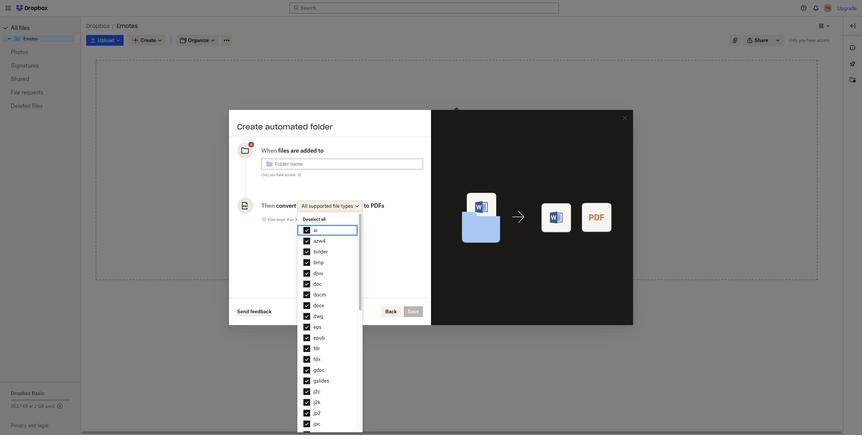 Task type: vqa. For each thing, say whether or not it's contained in the screenshot.
Drop files here to upload, or use the 'Upload' button
yes



Task type: describe. For each thing, give the bounding box(es) containing it.
be inside create automated folder dialog
[[318, 218, 322, 222]]

photos
[[11, 49, 28, 56]]

fdx checkbox item
[[297, 355, 358, 365]]

upload,
[[468, 127, 486, 132]]

to up manage
[[447, 223, 451, 229]]

the
[[443, 134, 450, 140]]

dropbox for dropbox basic
[[11, 391, 31, 397]]

open information panel image
[[849, 44, 857, 52]]

binder
[[314, 249, 328, 255]]

gdoc
[[314, 368, 325, 373]]

only you have access inside create automated folder dialog
[[261, 173, 295, 177]]

deleted
[[11, 103, 31, 109]]

all
[[321, 217, 326, 222]]

drop
[[428, 127, 439, 132]]

2
[[34, 404, 37, 410]]

added inside create automated folder dialog
[[300, 148, 317, 154]]

access
[[416, 185, 432, 191]]

create automated folder
[[237, 122, 333, 132]]

ai checkbox item
[[297, 225, 358, 236]]

use
[[434, 134, 442, 140]]

access inside more ways to add content element
[[460, 242, 475, 248]]

deleted files link
[[11, 99, 70, 113]]

all supported file types
[[301, 204, 353, 209]]

share for share and manage access to this folder
[[416, 242, 429, 248]]

all for all supported file types
[[301, 204, 308, 209]]

convert
[[276, 203, 296, 209]]

signatures link
[[11, 59, 70, 72]]

files for drop
[[440, 127, 450, 132]]

0 vertical spatial this
[[480, 223, 488, 229]]

from
[[433, 204, 443, 210]]

legal
[[38, 423, 48, 429]]

open pinned items image
[[849, 60, 857, 68]]

j2c checkbox item
[[297, 387, 358, 398]]

all files
[[11, 25, 30, 31]]

djvu
[[314, 271, 323, 277]]

file requests link
[[11, 86, 70, 99]]

28.57 kb of 2 gb used
[[11, 404, 54, 410]]

global header element
[[0, 0, 862, 17]]

add
[[459, 168, 467, 174]]

upgrade link
[[837, 5, 857, 11]]

share and manage access to this folder
[[416, 242, 505, 248]]

and for manage
[[430, 242, 439, 248]]

than
[[287, 218, 294, 222]]

binder checkbox item
[[297, 247, 358, 258]]

request files to be added to this folder
[[416, 223, 502, 229]]

j2c
[[314, 389, 320, 395]]

folder permissions image
[[297, 172, 302, 178]]

28.57
[[11, 404, 21, 410]]

here
[[451, 127, 461, 132]]

docx checkbox item
[[297, 301, 358, 312]]

to left 'pdfs'
[[364, 203, 369, 209]]

more
[[427, 168, 439, 174]]

all files tree
[[1, 23, 81, 44]]

privacy
[[11, 423, 27, 429]]

access button
[[401, 182, 513, 195]]

drop files here to upload, or use the 'upload' button
[[428, 127, 486, 140]]

shared link
[[11, 72, 70, 86]]

fdr
[[314, 346, 320, 352]]

requests
[[22, 89, 43, 96]]

eps
[[314, 325, 321, 330]]

to right are
[[318, 148, 324, 154]]

jpc
[[314, 422, 320, 427]]

google
[[444, 204, 460, 210]]

dropbox for dropbox / emotes
[[86, 23, 110, 29]]

import from google drive
[[416, 204, 474, 210]]

azw4 checkbox item
[[297, 236, 358, 247]]

basic
[[32, 391, 44, 397]]

30mb
[[295, 218, 305, 222]]

1 horizontal spatial you
[[799, 38, 806, 43]]

will
[[306, 218, 311, 222]]

j2k checkbox item
[[297, 398, 358, 409]]

bmp
[[314, 260, 324, 266]]

fdx
[[314, 357, 320, 363]]

1 horizontal spatial emotes
[[117, 23, 138, 29]]

manage
[[440, 242, 459, 248]]

jpc checkbox item
[[297, 419, 358, 430]]

kb
[[22, 404, 28, 410]]

azw4
[[314, 238, 326, 244]]

files for deleted
[[32, 103, 43, 109]]

eps checkbox item
[[297, 322, 358, 333]]

emotes link
[[14, 35, 74, 43]]

1 vertical spatial this
[[482, 242, 490, 248]]

privacy and legal link
[[11, 423, 81, 429]]

epub
[[314, 335, 325, 341]]

0 vertical spatial have
[[807, 38, 816, 43]]

access inside create automated folder dialog
[[285, 173, 295, 177]]

ways
[[440, 168, 452, 174]]

dwg
[[314, 314, 323, 320]]

only inside create automated folder dialog
[[261, 173, 269, 177]]

dropbox / emotes
[[86, 23, 138, 29]]

supported
[[309, 204, 332, 209]]

added inside more ways to add content element
[[459, 223, 473, 229]]

and for legal
[[28, 423, 36, 429]]

doc
[[314, 282, 322, 287]]

have inside create automated folder dialog
[[276, 173, 284, 177]]

j2k
[[314, 400, 320, 406]]

doc checkbox item
[[297, 279, 358, 290]]

you inside create automated folder dialog
[[270, 173, 275, 177]]

emotes inside emotes link
[[23, 36, 38, 41]]

upgrade
[[837, 5, 857, 11]]

gdoc checkbox item
[[297, 365, 358, 376]]

gb
[[38, 404, 44, 410]]



Task type: locate. For each thing, give the bounding box(es) containing it.
1 vertical spatial dropbox
[[11, 391, 31, 397]]

gslides
[[314, 379, 329, 384]]

share
[[755, 37, 768, 43], [416, 242, 429, 248]]

files for all
[[19, 25, 30, 31]]

0 horizontal spatial access
[[285, 173, 295, 177]]

photos link
[[11, 45, 70, 59]]

added
[[300, 148, 317, 154], [459, 223, 473, 229]]

files right "request" on the bottom
[[436, 223, 445, 229]]

1 vertical spatial share
[[416, 242, 429, 248]]

1 vertical spatial you
[[270, 173, 275, 177]]

all for all files
[[11, 25, 18, 31]]

files inside more ways to add content element
[[436, 223, 445, 229]]

files inside create automated folder dialog
[[278, 148, 289, 154]]

to
[[463, 127, 467, 132], [318, 148, 324, 154], [453, 168, 458, 174], [364, 203, 369, 209], [447, 223, 451, 229], [474, 223, 479, 229], [476, 242, 481, 248]]

files down file requests link
[[32, 103, 43, 109]]

1 vertical spatial access
[[285, 173, 295, 177]]

0 horizontal spatial emotes
[[23, 36, 38, 41]]

all up photos
[[11, 25, 18, 31]]

dropbox up the "28.57"
[[11, 391, 31, 397]]

only you have access
[[789, 38, 830, 43], [261, 173, 295, 177]]

files for request
[[436, 223, 445, 229]]

this up share and manage access to this folder
[[480, 223, 488, 229]]

0 vertical spatial folder
[[310, 122, 333, 132]]

1 vertical spatial and
[[28, 423, 36, 429]]

create
[[237, 122, 263, 132]]

0 vertical spatial share
[[755, 37, 768, 43]]

be
[[318, 218, 322, 222], [452, 223, 458, 229]]

all files link
[[11, 23, 81, 33]]

0 vertical spatial emotes
[[117, 23, 138, 29]]

1 horizontal spatial be
[[452, 223, 458, 229]]

are
[[291, 148, 299, 154]]

to right the here
[[463, 127, 467, 132]]

share inside more ways to add content element
[[416, 242, 429, 248]]

files left are
[[278, 148, 289, 154]]

this down request files to be added to this folder
[[482, 242, 490, 248]]

gslides checkbox item
[[297, 376, 358, 387]]

dropbox
[[86, 23, 110, 29], [11, 391, 31, 397]]

added down drive
[[459, 223, 473, 229]]

drive
[[462, 204, 474, 210]]

to pdfs
[[364, 203, 384, 209]]

0 vertical spatial only you have access
[[789, 38, 830, 43]]

0 horizontal spatial only
[[261, 173, 269, 177]]

used
[[45, 404, 54, 410]]

dropbox left /
[[86, 23, 110, 29]]

1 vertical spatial all
[[301, 204, 308, 209]]

2 vertical spatial folder
[[492, 242, 505, 248]]

share button
[[743, 35, 772, 46]]

all up files larger than 30mb will not be converted
[[301, 204, 308, 209]]

file requests
[[11, 89, 43, 96]]

files are added to
[[278, 148, 324, 154]]

0 horizontal spatial be
[[318, 218, 322, 222]]

all supported file types button
[[297, 201, 363, 212]]

1 vertical spatial only
[[261, 173, 269, 177]]

djvu checkbox item
[[297, 268, 358, 279]]

to left the add
[[453, 168, 458, 174]]

this
[[480, 223, 488, 229], [482, 242, 490, 248]]

jp2 checkbox item
[[297, 409, 358, 419]]

folder inside create automated folder dialog
[[310, 122, 333, 132]]

have
[[807, 38, 816, 43], [276, 173, 284, 177]]

1 horizontal spatial share
[[755, 37, 768, 43]]

all
[[11, 25, 18, 31], [301, 204, 308, 209]]

larger
[[276, 218, 286, 222]]

dropbox logo - go to the homepage image
[[13, 3, 50, 13]]

2 horizontal spatial access
[[817, 38, 830, 43]]

and
[[430, 242, 439, 248], [28, 423, 36, 429]]

1 vertical spatial have
[[276, 173, 284, 177]]

when
[[261, 148, 277, 154]]

of
[[29, 404, 33, 410]]

more ways to add content
[[427, 168, 486, 174]]

0 vertical spatial access
[[817, 38, 830, 43]]

docx
[[314, 303, 324, 309]]

or
[[428, 134, 433, 140]]

emotes
[[117, 23, 138, 29], [23, 36, 38, 41]]

be right the 'not'
[[318, 218, 322, 222]]

file
[[333, 204, 340, 209]]

get more space image
[[56, 403, 64, 411]]

0 horizontal spatial all
[[11, 25, 18, 31]]

1 horizontal spatial have
[[807, 38, 816, 43]]

0 horizontal spatial have
[[276, 173, 284, 177]]

emotes down all files
[[23, 36, 38, 41]]

1 vertical spatial added
[[459, 223, 473, 229]]

0 horizontal spatial you
[[270, 173, 275, 177]]

and left manage
[[430, 242, 439, 248]]

import
[[416, 204, 431, 210]]

only
[[789, 38, 798, 43], [261, 173, 269, 177]]

dwg checkbox item
[[297, 312, 358, 322]]

docm
[[314, 292, 326, 298]]

and inside more ways to add content element
[[430, 242, 439, 248]]

files inside tree
[[19, 25, 30, 31]]

button
[[471, 134, 485, 140]]

open details pane image
[[849, 22, 857, 30]]

file
[[11, 89, 20, 96]]

emotes right /
[[117, 23, 138, 29]]

converted
[[323, 218, 339, 222]]

Folder name text field
[[275, 161, 419, 168]]

then
[[261, 203, 275, 209]]

to down request files to be added to this folder
[[476, 242, 481, 248]]

to up share and manage access to this folder
[[474, 223, 479, 229]]

files
[[268, 218, 276, 222]]

0 horizontal spatial added
[[300, 148, 317, 154]]

deselect
[[303, 217, 320, 222]]

request
[[416, 223, 435, 229]]

be inside more ways to add content element
[[452, 223, 458, 229]]

0 horizontal spatial share
[[416, 242, 429, 248]]

you
[[799, 38, 806, 43], [270, 173, 275, 177]]

1 vertical spatial only you have access
[[261, 173, 295, 177]]

and left legal
[[28, 423, 36, 429]]

not
[[312, 218, 317, 222]]

0 vertical spatial you
[[799, 38, 806, 43]]

fdr checkbox item
[[297, 344, 358, 355]]

ai
[[314, 228, 317, 233]]

automated
[[265, 122, 308, 132]]

to inside drop files here to upload, or use the 'upload' button
[[463, 127, 467, 132]]

0 vertical spatial be
[[318, 218, 322, 222]]

0 horizontal spatial and
[[28, 423, 36, 429]]

files inside 'link'
[[32, 103, 43, 109]]

epub checkbox item
[[297, 333, 358, 344]]

1 horizontal spatial only you have access
[[789, 38, 830, 43]]

1 horizontal spatial dropbox
[[86, 23, 110, 29]]

1 horizontal spatial only
[[789, 38, 798, 43]]

1 horizontal spatial access
[[460, 242, 475, 248]]

1 vertical spatial emotes
[[23, 36, 38, 41]]

docm checkbox item
[[297, 290, 358, 301]]

share for share
[[755, 37, 768, 43]]

dropbox basic
[[11, 391, 44, 397]]

deselect all
[[303, 217, 326, 222]]

checkbox item
[[297, 430, 358, 436]]

bmp checkbox item
[[297, 258, 358, 268]]

privacy and legal
[[11, 423, 48, 429]]

be down google
[[452, 223, 458, 229]]

more ways to add content element
[[399, 167, 514, 258]]

files inside drop files here to upload, or use the 'upload' button
[[440, 127, 450, 132]]

0 vertical spatial dropbox
[[86, 23, 110, 29]]

'upload'
[[451, 134, 469, 140]]

files up the
[[440, 127, 450, 132]]

open activity image
[[849, 76, 857, 84]]

1 horizontal spatial and
[[430, 242, 439, 248]]

0 vertical spatial all
[[11, 25, 18, 31]]

files larger than 30mb will not be converted
[[268, 218, 339, 222]]

files down dropbox logo - go to the homepage
[[19, 25, 30, 31]]

dropbox link
[[86, 22, 110, 30]]

deselect all button
[[303, 217, 326, 223]]

added right are
[[300, 148, 317, 154]]

0 horizontal spatial only you have access
[[261, 173, 295, 177]]

2 vertical spatial access
[[460, 242, 475, 248]]

0 vertical spatial only
[[789, 38, 798, 43]]

folder
[[310, 122, 333, 132], [490, 223, 502, 229], [492, 242, 505, 248]]

1 horizontal spatial added
[[459, 223, 473, 229]]

1 vertical spatial folder
[[490, 223, 502, 229]]

create automated folder dialog
[[229, 110, 633, 326]]

deleted files
[[11, 103, 43, 109]]

1 vertical spatial be
[[452, 223, 458, 229]]

0 horizontal spatial dropbox
[[11, 391, 31, 397]]

1 horizontal spatial all
[[301, 204, 308, 209]]

types
[[341, 204, 353, 209]]

files
[[19, 25, 30, 31], [32, 103, 43, 109], [440, 127, 450, 132], [278, 148, 289, 154], [436, 223, 445, 229]]

signatures
[[11, 62, 39, 69]]

all inside tree
[[11, 25, 18, 31]]

shared
[[11, 76, 29, 83]]

share inside button
[[755, 37, 768, 43]]

all inside popup button
[[301, 204, 308, 209]]

0 vertical spatial and
[[430, 242, 439, 248]]

content
[[469, 168, 486, 174]]

0 vertical spatial added
[[300, 148, 317, 154]]



